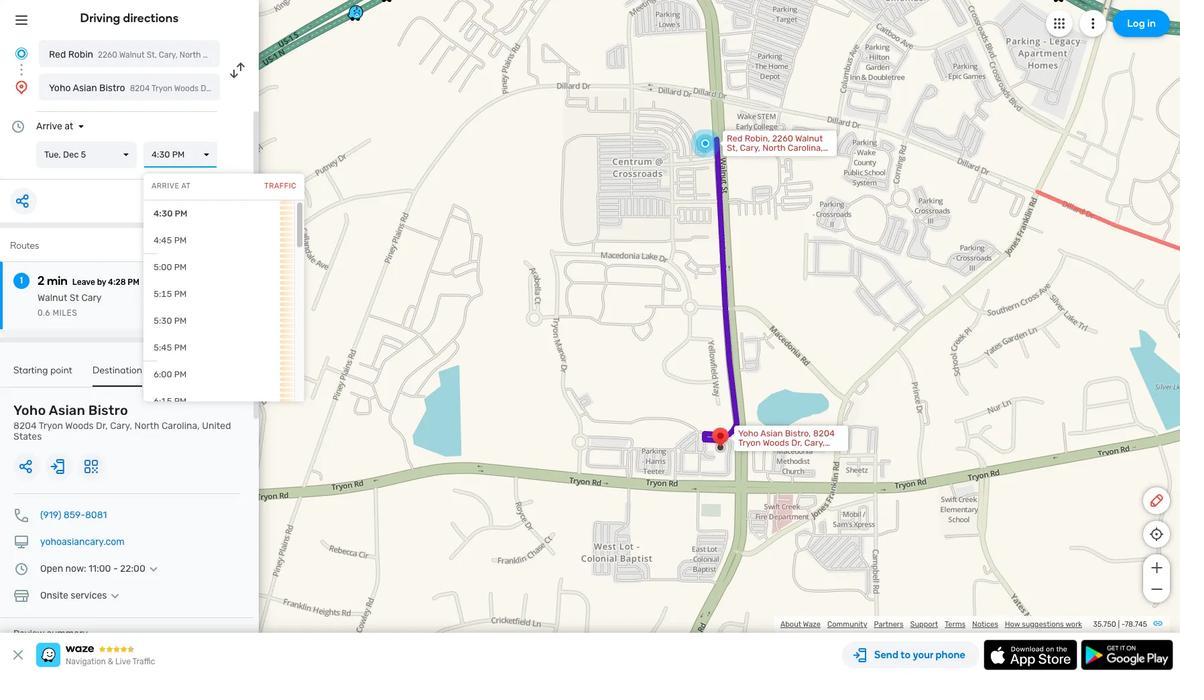 Task type: locate. For each thing, give the bounding box(es) containing it.
1 vertical spatial 4:30 pm
[[154, 209, 188, 219]]

st, left robin,
[[727, 143, 738, 153]]

arrive
[[36, 121, 62, 132], [152, 182, 180, 191]]

1 horizontal spatial at
[[181, 182, 191, 191]]

2 vertical spatial cary,
[[110, 421, 132, 432]]

services
[[71, 590, 107, 602]]

0 vertical spatial asian
[[73, 83, 97, 94]]

1 vertical spatial arrive
[[152, 182, 180, 191]]

5:30
[[154, 316, 172, 326]]

(919) 859-8081 link
[[40, 510, 107, 521]]

1 vertical spatial north
[[763, 143, 786, 153]]

0 horizontal spatial walnut
[[38, 292, 67, 304]]

1 vertical spatial states
[[756, 152, 783, 162]]

chevron down image
[[107, 591, 123, 602]]

bistro for yoho asian bistro
[[99, 83, 125, 94]]

1 horizontal spatial states
[[264, 50, 289, 60]]

1 vertical spatial 4:30
[[154, 209, 173, 219]]

yoho
[[49, 83, 71, 94], [13, 402, 46, 419]]

yoho up 8204
[[13, 402, 46, 419]]

dec
[[63, 150, 79, 160]]

0 vertical spatial 4:30 pm
[[152, 150, 185, 160]]

north
[[180, 50, 201, 60], [763, 143, 786, 153], [134, 421, 159, 432]]

1 vertical spatial asian
[[49, 402, 85, 419]]

0 vertical spatial united
[[238, 50, 262, 60]]

2 vertical spatial north
[[134, 421, 159, 432]]

states
[[264, 50, 289, 60], [756, 152, 783, 162], [13, 431, 42, 443]]

0 horizontal spatial north
[[134, 421, 159, 432]]

traffic
[[265, 182, 296, 191], [132, 657, 155, 667]]

pm
[[172, 150, 185, 160], [175, 209, 188, 219], [174, 235, 187, 245], [174, 262, 187, 272], [128, 278, 139, 287], [174, 289, 187, 299], [174, 316, 187, 326], [174, 343, 187, 353], [174, 370, 187, 380], [174, 396, 187, 406]]

1 horizontal spatial arrive at
[[152, 182, 191, 191]]

tue,
[[44, 150, 61, 160]]

cary, for robin,
[[740, 143, 761, 153]]

859-
[[64, 510, 85, 521]]

-
[[113, 563, 118, 575], [1122, 620, 1125, 629]]

0 vertical spatial cary,
[[159, 50, 178, 60]]

st, down the 'directions'
[[147, 50, 157, 60]]

1 vertical spatial yoho
[[13, 402, 46, 419]]

0 vertical spatial yoho
[[49, 83, 71, 94]]

red left robin
[[49, 49, 66, 60]]

2 vertical spatial carolina,
[[162, 421, 200, 432]]

yoho inside button
[[49, 83, 71, 94]]

united for robin,
[[727, 152, 754, 162]]

support
[[911, 620, 938, 629]]

2 vertical spatial united
[[202, 421, 231, 432]]

partners link
[[874, 620, 904, 629]]

red
[[49, 49, 66, 60], [727, 133, 743, 144]]

1 vertical spatial carolina,
[[788, 143, 823, 153]]

0 vertical spatial -
[[113, 563, 118, 575]]

0 vertical spatial arrive
[[36, 121, 62, 132]]

asian for yoho asian bistro 8204 tryon woods dr, cary, north carolina, united states
[[49, 402, 85, 419]]

1 horizontal spatial united
[[238, 50, 262, 60]]

north inside yoho asian bistro 8204 tryon woods dr, cary, north carolina, united states
[[134, 421, 159, 432]]

1 horizontal spatial carolina,
[[203, 50, 236, 60]]

cary, inside red robin, 2260 walnut st, cary, north carolina, united states
[[740, 143, 761, 153]]

1 vertical spatial red
[[727, 133, 743, 144]]

4:30 pm inside 4:30 pm option
[[154, 209, 188, 219]]

0 horizontal spatial arrive
[[36, 121, 62, 132]]

navigation & live traffic
[[66, 657, 155, 667]]

0 horizontal spatial states
[[13, 431, 42, 443]]

open now: 11:00 - 22:00 button
[[40, 563, 162, 575]]

at up dec
[[64, 121, 73, 132]]

1 horizontal spatial yoho
[[49, 83, 71, 94]]

6:15 pm option
[[144, 388, 294, 415]]

1 vertical spatial -
[[1122, 620, 1125, 629]]

red for robin,
[[727, 133, 743, 144]]

asian up woods
[[49, 402, 85, 419]]

x image
[[10, 647, 26, 663]]

st, inside red robin 2260 walnut st, cary, north carolina, united states
[[147, 50, 157, 60]]

pm for 5:30 pm option
[[174, 316, 187, 326]]

1 horizontal spatial north
[[180, 50, 201, 60]]

cary, inside red robin 2260 walnut st, cary, north carolina, united states
[[159, 50, 178, 60]]

at down 4:30 pm 'list box'
[[181, 182, 191, 191]]

2 vertical spatial states
[[13, 431, 42, 443]]

red inside red robin, 2260 walnut st, cary, north carolina, united states
[[727, 133, 743, 144]]

yoho right location icon
[[49, 83, 71, 94]]

pm inside 2 min leave by 4:28 pm
[[128, 278, 139, 287]]

carolina, inside red robin, 2260 walnut st, cary, north carolina, united states
[[788, 143, 823, 153]]

35.750 | -78.745
[[1093, 620, 1148, 629]]

6:00 pm
[[154, 370, 187, 380]]

0 horizontal spatial at
[[64, 121, 73, 132]]

0 horizontal spatial red
[[49, 49, 66, 60]]

united inside yoho asian bistro 8204 tryon woods dr, cary, north carolina, united states
[[202, 421, 231, 432]]

red left robin,
[[727, 133, 743, 144]]

united for robin
[[238, 50, 262, 60]]

suggestions
[[1022, 620, 1064, 629]]

0 vertical spatial bistro
[[99, 83, 125, 94]]

1 vertical spatial st,
[[727, 143, 738, 153]]

support link
[[911, 620, 938, 629]]

0 horizontal spatial united
[[202, 421, 231, 432]]

1 vertical spatial 2260
[[773, 133, 794, 144]]

bistro up the dr,
[[88, 402, 128, 419]]

asian inside button
[[73, 83, 97, 94]]

8204
[[13, 421, 37, 432]]

2260 inside red robin 2260 walnut st, cary, north carolina, united states
[[98, 50, 117, 60]]

onsite
[[40, 590, 68, 602]]

live
[[115, 657, 131, 667]]

0 vertical spatial 4:30
[[152, 150, 170, 160]]

united
[[238, 50, 262, 60], [727, 152, 754, 162], [202, 421, 231, 432]]

2 horizontal spatial north
[[763, 143, 786, 153]]

bistro inside yoho asian bistro 8204 tryon woods dr, cary, north carolina, united states
[[88, 402, 128, 419]]

0.6
[[38, 309, 50, 318]]

2 horizontal spatial cary,
[[740, 143, 761, 153]]

2 horizontal spatial united
[[727, 152, 754, 162]]

st,
[[147, 50, 157, 60], [727, 143, 738, 153]]

asian inside yoho asian bistro 8204 tryon woods dr, cary, north carolina, united states
[[49, 402, 85, 419]]

2 horizontal spatial walnut
[[796, 133, 823, 144]]

asian down robin
[[73, 83, 97, 94]]

35.750
[[1093, 620, 1117, 629]]

1 horizontal spatial walnut
[[119, 50, 145, 60]]

0 horizontal spatial st,
[[147, 50, 157, 60]]

1 horizontal spatial traffic
[[265, 182, 296, 191]]

(919)
[[40, 510, 61, 521]]

arrive at
[[36, 121, 73, 132], [152, 182, 191, 191]]

zoom in image
[[1149, 560, 1165, 576]]

0 vertical spatial carolina,
[[203, 50, 236, 60]]

bistro
[[99, 83, 125, 94], [88, 402, 128, 419]]

states inside red robin, 2260 walnut st, cary, north carolina, united states
[[756, 152, 783, 162]]

0 vertical spatial st,
[[147, 50, 157, 60]]

0 vertical spatial red
[[49, 49, 66, 60]]

0 horizontal spatial yoho
[[13, 402, 46, 419]]

current location image
[[13, 46, 30, 62]]

1 vertical spatial at
[[181, 182, 191, 191]]

st, for robin,
[[727, 143, 738, 153]]

pm for 5:00 pm option
[[174, 262, 187, 272]]

asian
[[73, 83, 97, 94], [49, 402, 85, 419]]

store image
[[13, 588, 30, 604]]

link image
[[1153, 618, 1164, 629]]

- right '|'
[[1122, 620, 1125, 629]]

5:15 pm option
[[144, 281, 294, 308]]

arrive at down 4:30 pm 'list box'
[[152, 182, 191, 191]]

states inside red robin 2260 walnut st, cary, north carolina, united states
[[264, 50, 289, 60]]

bistro down red robin 2260 walnut st, cary, north carolina, united states at the left of page
[[99, 83, 125, 94]]

at
[[64, 121, 73, 132], [181, 182, 191, 191]]

carolina, inside red robin 2260 walnut st, cary, north carolina, united states
[[203, 50, 236, 60]]

0 horizontal spatial arrive at
[[36, 121, 73, 132]]

0 vertical spatial 2260
[[98, 50, 117, 60]]

st, inside red robin, 2260 walnut st, cary, north carolina, united states
[[727, 143, 738, 153]]

|
[[1118, 620, 1120, 629]]

1 horizontal spatial 2260
[[773, 133, 794, 144]]

by
[[97, 278, 106, 287]]

5:45 pm option
[[144, 335, 294, 362]]

2260 inside red robin, 2260 walnut st, cary, north carolina, united states
[[773, 133, 794, 144]]

1 horizontal spatial st,
[[727, 143, 738, 153]]

walnut
[[119, 50, 145, 60], [796, 133, 823, 144], [38, 292, 67, 304]]

2 vertical spatial walnut
[[38, 292, 67, 304]]

states for robin,
[[756, 152, 783, 162]]

routes
[[10, 240, 39, 252]]

0 horizontal spatial carolina,
[[162, 421, 200, 432]]

arrive down 4:30 pm 'list box'
[[152, 182, 180, 191]]

red robin, 2260 walnut st, cary, north carolina, united states
[[727, 133, 823, 162]]

call image
[[13, 508, 30, 524]]

walnut up yoho asian bistro button
[[119, 50, 145, 60]]

2 horizontal spatial carolina,
[[788, 143, 823, 153]]

robin
[[68, 49, 93, 60]]

6:00 pm option
[[144, 362, 294, 388]]

1 horizontal spatial red
[[727, 133, 743, 144]]

united inside red robin, 2260 walnut st, cary, north carolina, united states
[[727, 152, 754, 162]]

arrive at up 'tue,'
[[36, 121, 73, 132]]

5:00 pm
[[154, 262, 187, 272]]

north inside red robin 2260 walnut st, cary, north carolina, united states
[[180, 50, 201, 60]]

work
[[1066, 620, 1083, 629]]

0 vertical spatial traffic
[[265, 182, 296, 191]]

4:45 pm option
[[144, 227, 294, 254]]

4:30 pm
[[152, 150, 185, 160], [154, 209, 188, 219]]

bistro inside button
[[99, 83, 125, 94]]

1 vertical spatial united
[[727, 152, 754, 162]]

2 horizontal spatial states
[[756, 152, 783, 162]]

walnut right robin,
[[796, 133, 823, 144]]

1 horizontal spatial cary,
[[159, 50, 178, 60]]

- right 11:00
[[113, 563, 118, 575]]

arrive up 'tue,'
[[36, 121, 62, 132]]

starting point button
[[13, 365, 72, 386]]

0 horizontal spatial 2260
[[98, 50, 117, 60]]

4:28
[[108, 278, 126, 287]]

0 vertical spatial north
[[180, 50, 201, 60]]

&
[[108, 657, 113, 667]]

walnut inside red robin, 2260 walnut st, cary, north carolina, united states
[[796, 133, 823, 144]]

4:30 inside option
[[154, 209, 173, 219]]

1 vertical spatial walnut
[[796, 133, 823, 144]]

community
[[828, 620, 868, 629]]

cary,
[[159, 50, 178, 60], [740, 143, 761, 153], [110, 421, 132, 432]]

0 vertical spatial walnut
[[119, 50, 145, 60]]

1 vertical spatial bistro
[[88, 402, 128, 419]]

walnut up 0.6
[[38, 292, 67, 304]]

open now: 11:00 - 22:00
[[40, 563, 145, 575]]

pm for 6:15 pm option
[[174, 396, 187, 406]]

about waze link
[[781, 620, 821, 629]]

0 horizontal spatial cary,
[[110, 421, 132, 432]]

about
[[781, 620, 802, 629]]

0 vertical spatial states
[[264, 50, 289, 60]]

open
[[40, 563, 63, 575]]

north inside red robin, 2260 walnut st, cary, north carolina, united states
[[763, 143, 786, 153]]

chevron down image
[[145, 564, 162, 575]]

walnut inside red robin 2260 walnut st, cary, north carolina, united states
[[119, 50, 145, 60]]

(919) 859-8081
[[40, 510, 107, 521]]

0 vertical spatial arrive at
[[36, 121, 73, 132]]

22:00
[[120, 563, 145, 575]]

0 vertical spatial at
[[64, 121, 73, 132]]

pm for the 5:45 pm option
[[174, 343, 187, 353]]

cary, for robin
[[159, 50, 178, 60]]

united inside red robin 2260 walnut st, cary, north carolina, united states
[[238, 50, 262, 60]]

how
[[1005, 620, 1020, 629]]

carolina,
[[203, 50, 236, 60], [788, 143, 823, 153], [162, 421, 200, 432]]

2260 right robin
[[98, 50, 117, 60]]

5:45
[[154, 343, 172, 353]]

yoho for yoho asian bistro 8204 tryon woods dr, cary, north carolina, united states
[[13, 402, 46, 419]]

yoho inside yoho asian bistro 8204 tryon woods dr, cary, north carolina, united states
[[13, 402, 46, 419]]

partners
[[874, 620, 904, 629]]

2260 right robin,
[[773, 133, 794, 144]]

2260 for robin,
[[773, 133, 794, 144]]

1 vertical spatial traffic
[[132, 657, 155, 667]]

1 vertical spatial cary,
[[740, 143, 761, 153]]

yoho asian bistro
[[49, 83, 125, 94]]



Task type: vqa. For each thing, say whether or not it's contained in the screenshot.
Asian within the Yoho Asian Bistro 8204 Tryon Woods Dr, Cary, North Carolina, United States
yes



Task type: describe. For each thing, give the bounding box(es) containing it.
onsite services button
[[40, 590, 123, 602]]

2
[[38, 274, 44, 288]]

destination
[[93, 365, 142, 376]]

yoho asian bistro button
[[39, 74, 220, 101]]

driving
[[80, 11, 120, 25]]

yoho for yoho asian bistro
[[49, 83, 71, 94]]

walnut st cary 0.6 miles
[[38, 292, 102, 318]]

min
[[47, 274, 68, 288]]

5:00 pm option
[[144, 254, 294, 281]]

5:45 pm
[[154, 343, 187, 353]]

bistro for yoho asian bistro 8204 tryon woods dr, cary, north carolina, united states
[[88, 402, 128, 419]]

north for robin,
[[763, 143, 786, 153]]

6:15 pm
[[154, 396, 187, 406]]

pm for 4:30 pm option
[[175, 209, 188, 219]]

1 horizontal spatial -
[[1122, 620, 1125, 629]]

review summary
[[13, 628, 88, 640]]

asian for yoho asian bistro
[[73, 83, 97, 94]]

st, for robin
[[147, 50, 157, 60]]

clock image
[[13, 561, 30, 578]]

2260 for robin
[[98, 50, 117, 60]]

5:30 pm option
[[144, 308, 294, 335]]

tue, dec 5
[[44, 150, 86, 160]]

4:30 pm option
[[144, 201, 294, 227]]

zoom out image
[[1149, 582, 1165, 598]]

walnut inside the 'walnut st cary 0.6 miles'
[[38, 292, 67, 304]]

pm for 4:45 pm option
[[174, 235, 187, 245]]

1
[[20, 275, 23, 286]]

about waze community partners support terms notices how suggestions work
[[781, 620, 1083, 629]]

walnut for robin,
[[796, 133, 823, 144]]

location image
[[13, 79, 30, 95]]

terms
[[945, 620, 966, 629]]

pm for the 6:00 pm option
[[174, 370, 187, 380]]

robin,
[[745, 133, 770, 144]]

leave
[[72, 278, 95, 287]]

pm inside 'list box'
[[172, 150, 185, 160]]

now:
[[65, 563, 86, 575]]

directions
[[123, 11, 179, 25]]

red for robin
[[49, 49, 66, 60]]

states inside yoho asian bistro 8204 tryon woods dr, cary, north carolina, united states
[[13, 431, 42, 443]]

notices link
[[973, 620, 999, 629]]

5:00
[[154, 262, 172, 272]]

terms link
[[945, 620, 966, 629]]

pm for 5:15 pm option
[[174, 289, 187, 299]]

5:15
[[154, 289, 172, 299]]

clock image
[[10, 119, 26, 135]]

8081
[[85, 510, 107, 521]]

1 vertical spatial arrive at
[[152, 182, 191, 191]]

notices
[[973, 620, 999, 629]]

4:30 pm list box
[[144, 142, 217, 168]]

summary
[[47, 628, 88, 640]]

5
[[81, 150, 86, 160]]

starting
[[13, 365, 48, 376]]

1 horizontal spatial arrive
[[152, 182, 180, 191]]

carolina, for robin,
[[788, 143, 823, 153]]

miles
[[53, 309, 77, 318]]

starting point
[[13, 365, 72, 376]]

5:15 pm
[[154, 289, 187, 299]]

community link
[[828, 620, 868, 629]]

woods
[[65, 421, 94, 432]]

6:00
[[154, 370, 172, 380]]

walnut for robin
[[119, 50, 145, 60]]

yohoasiancary.com link
[[40, 537, 125, 548]]

dr,
[[96, 421, 108, 432]]

states for robin
[[264, 50, 289, 60]]

pencil image
[[1149, 493, 1165, 509]]

4:45 pm
[[154, 235, 187, 245]]

5:30 pm
[[154, 316, 187, 326]]

tryon
[[39, 421, 63, 432]]

6:15
[[154, 396, 172, 406]]

cary
[[81, 292, 102, 304]]

yohoasiancary.com
[[40, 537, 125, 548]]

4:30 inside 'list box'
[[152, 150, 170, 160]]

78.745
[[1125, 620, 1148, 629]]

onsite services
[[40, 590, 107, 602]]

north for robin
[[180, 50, 201, 60]]

carolina, for robin
[[203, 50, 236, 60]]

2 min leave by 4:28 pm
[[38, 274, 139, 288]]

point
[[50, 365, 72, 376]]

st
[[70, 292, 79, 304]]

driving directions
[[80, 11, 179, 25]]

red robin 2260 walnut st, cary, north carolina, united states
[[49, 49, 289, 60]]

11:00
[[89, 563, 111, 575]]

review
[[13, 628, 45, 640]]

0 horizontal spatial -
[[113, 563, 118, 575]]

navigation
[[66, 657, 106, 667]]

yoho asian bistro 8204 tryon woods dr, cary, north carolina, united states
[[13, 402, 231, 443]]

tue, dec 5 list box
[[36, 142, 137, 168]]

0 horizontal spatial traffic
[[132, 657, 155, 667]]

waze
[[803, 620, 821, 629]]

how suggestions work link
[[1005, 620, 1083, 629]]

destination button
[[93, 365, 142, 387]]

computer image
[[13, 535, 30, 551]]

carolina, inside yoho asian bistro 8204 tryon woods dr, cary, north carolina, united states
[[162, 421, 200, 432]]

4:45
[[154, 235, 172, 245]]

4:30 pm inside 4:30 pm 'list box'
[[152, 150, 185, 160]]

cary, inside yoho asian bistro 8204 tryon woods dr, cary, north carolina, united states
[[110, 421, 132, 432]]



